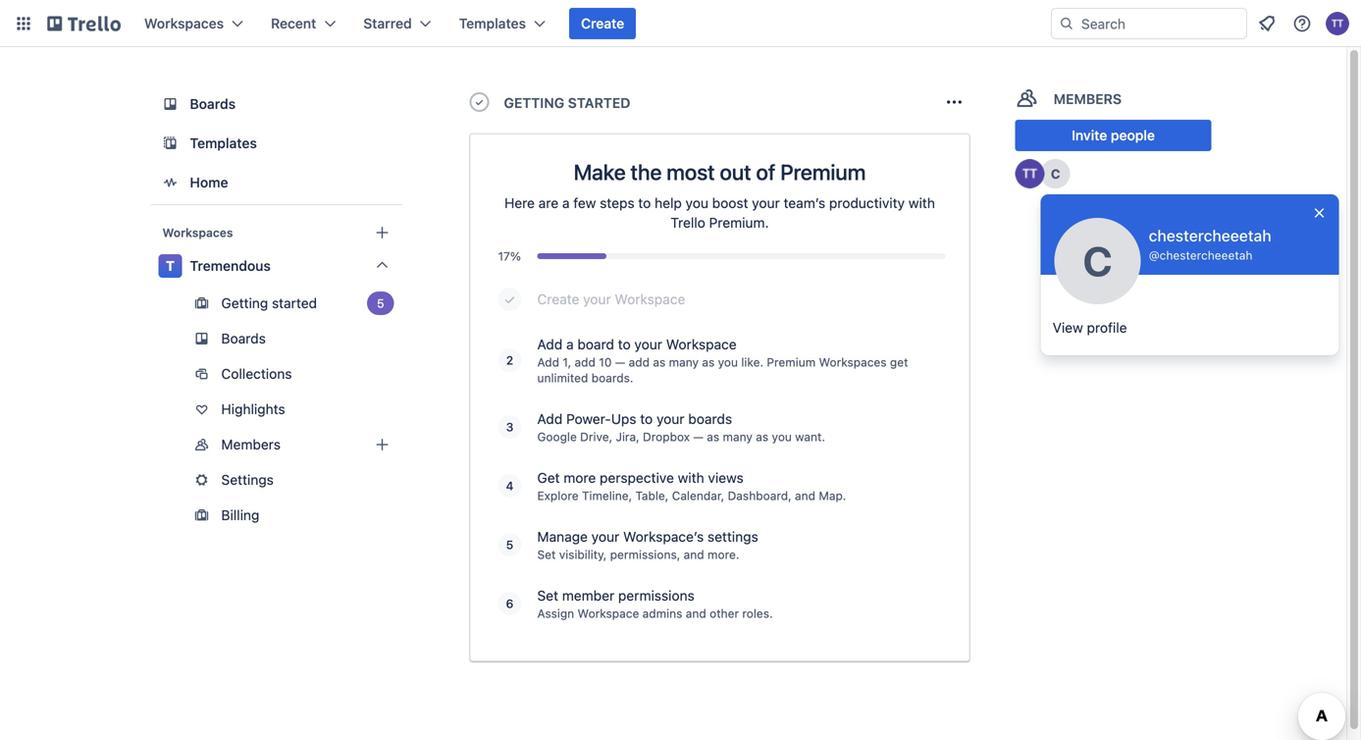 Task type: describe. For each thing, give the bounding box(es) containing it.
templates inside templates link
[[190, 135, 257, 151]]

3
[[506, 420, 514, 434]]

profile
[[1087, 320, 1127, 336]]

members
[[1054, 91, 1122, 107]]

steps
[[600, 195, 635, 211]]

members link
[[151, 429, 402, 460]]

tremendous
[[190, 258, 271, 274]]

permissions,
[[610, 548, 681, 562]]

ups
[[611, 411, 637, 427]]

terry turtle (terryturtle) image
[[1326, 12, 1350, 35]]

get
[[537, 470, 560, 486]]

recent
[[271, 15, 316, 31]]

2
[[506, 353, 514, 367]]

timeline,
[[582, 489, 632, 503]]

chestercheeetah (chestercheeetah) image
[[1055, 218, 1141, 304]]

invite
[[1072, 127, 1108, 143]]

power-
[[566, 411, 611, 427]]

— for workspace
[[615, 355, 626, 369]]

table,
[[636, 489, 669, 503]]

1,
[[563, 355, 571, 369]]

make
[[574, 159, 626, 185]]

more.
[[708, 548, 740, 562]]

c for chestercheeetah (chestercheeetah) image
[[1083, 237, 1113, 285]]

as right 10
[[653, 355, 666, 369]]

many inside add a board to your workspace add 1, add 10 — add as many as you like. premium workspaces get unlimited boards.
[[669, 355, 699, 369]]

0 notifications image
[[1256, 12, 1279, 35]]

chestercheeetah (chestercheeetah) image
[[1041, 159, 1071, 188]]

manage your workspace's settings set visibility, permissions, and more.
[[537, 529, 759, 562]]

1 boards link from the top
[[151, 86, 402, 122]]

to inside here are a few steps to help you boost your team's productivity with trello premium.
[[638, 195, 651, 211]]

add a board to your workspace add 1, add 10 — add as many as you like. premium workspaces get unlimited boards.
[[537, 336, 909, 385]]

board
[[578, 336, 614, 352]]

like.
[[742, 355, 764, 369]]

you inside here are a few steps to help you boost your team's productivity with trello premium.
[[686, 195, 709, 211]]

get more perspective with views explore timeline, table, calendar, dashboard, and map.
[[537, 470, 846, 503]]

home image
[[159, 171, 182, 194]]

17 %
[[498, 249, 521, 263]]

assign
[[537, 607, 574, 620]]

your inside manage your workspace's settings set visibility, permissions, and more.
[[592, 529, 620, 545]]

jira,
[[616, 430, 640, 444]]

0 vertical spatial boards
[[190, 96, 236, 112]]

forward image
[[398, 292, 422, 315]]

here are a few steps to help you boost your team's productivity with trello premium.
[[505, 195, 935, 231]]

highlights link
[[151, 394, 402, 425]]

board image
[[159, 92, 182, 116]]

google
[[537, 430, 577, 444]]

your inside add power-ups to your boards google drive, jira, dropbox — as many as you want.
[[657, 411, 685, 427]]

starred button
[[352, 8, 443, 39]]

collections
[[221, 366, 292, 382]]

are
[[539, 195, 559, 211]]

workspace inside add a board to your workspace add 1, add 10 — add as many as you like. premium workspaces get unlimited boards.
[[666, 336, 737, 352]]

t
[[166, 258, 175, 274]]

as left want.
[[756, 430, 769, 444]]

views
[[708, 470, 744, 486]]

invite people button
[[1016, 120, 1212, 151]]

few
[[574, 195, 596, 211]]

boards.
[[592, 371, 634, 385]]

c for chestercheeetah (chestercheeetah) icon
[[1051, 166, 1061, 181]]

visibility,
[[559, 548, 607, 562]]

chestercheeetah @ chestercheeetah
[[1149, 226, 1272, 262]]

help
[[655, 195, 682, 211]]

home link
[[151, 165, 402, 200]]

settings
[[708, 529, 759, 545]]

1 add from the left
[[575, 355, 596, 369]]

0 vertical spatial premium
[[781, 159, 866, 185]]

and inside manage your workspace's settings set visibility, permissions, and more.
[[684, 548, 705, 562]]

and inside get more perspective with views explore timeline, table, calendar, dashboard, and map.
[[795, 489, 816, 503]]

0 vertical spatial 5
[[377, 296, 384, 310]]

as left like.
[[702, 355, 715, 369]]

template board image
[[159, 132, 182, 155]]

members
[[221, 436, 281, 453]]

get
[[890, 355, 909, 369]]

close image
[[1312, 205, 1328, 221]]

billing link
[[151, 500, 402, 531]]

10
[[599, 355, 612, 369]]

invite people
[[1072, 127, 1155, 143]]

people
[[1111, 127, 1155, 143]]

17
[[498, 249, 510, 263]]

workspace's
[[623, 529, 704, 545]]

workspaces inside workspaces dropdown button
[[144, 15, 224, 31]]

admins
[[643, 607, 683, 620]]

dropbox
[[643, 430, 690, 444]]

1 vertical spatial workspaces
[[162, 226, 233, 240]]

workspaces inside add a board to your workspace add 1, add 10 — add as many as you like. premium workspaces get unlimited boards.
[[819, 355, 887, 369]]

— for boards
[[693, 430, 704, 444]]

Search field
[[1075, 9, 1247, 38]]

here
[[505, 195, 535, 211]]

templates link
[[151, 126, 402, 161]]

%
[[510, 249, 521, 263]]

most
[[667, 159, 715, 185]]

other
[[710, 607, 739, 620]]

drive,
[[580, 430, 613, 444]]

out
[[720, 159, 752, 185]]

premium.
[[709, 214, 769, 231]]

explore
[[537, 489, 579, 503]]

home
[[190, 174, 228, 190]]

add power-ups to your boards google drive, jira, dropbox — as many as you want.
[[537, 411, 826, 444]]

chestercheeetah inside chestercheeetah @ chestercheeetah
[[1160, 248, 1253, 262]]

set inside set member permissions assign workspace admins and other roles.
[[537, 588, 559, 604]]

with inside here are a few steps to help you boost your team's productivity with trello premium.
[[909, 195, 935, 211]]

member
[[562, 588, 615, 604]]



Task type: locate. For each thing, give the bounding box(es) containing it.
1 horizontal spatial 5
[[506, 538, 514, 552]]

3 add from the top
[[537, 411, 563, 427]]

2 vertical spatial workspaces
[[819, 355, 887, 369]]

your down the of
[[752, 195, 780, 211]]

create
[[581, 15, 625, 31], [537, 291, 580, 307]]

boards
[[688, 411, 732, 427]]

the
[[631, 159, 662, 185]]

to right ups
[[640, 411, 653, 427]]

manage
[[537, 529, 588, 545]]

with right productivity
[[909, 195, 935, 211]]

0 vertical spatial you
[[686, 195, 709, 211]]

1 vertical spatial chestercheeetah
[[1160, 248, 1253, 262]]

your right board
[[635, 336, 663, 352]]

0 vertical spatial add
[[537, 336, 563, 352]]

getting started
[[504, 95, 631, 111]]

1 vertical spatial workspace
[[666, 336, 737, 352]]

c right terry turtle (terryturtle) icon
[[1051, 166, 1061, 181]]

you left want.
[[772, 430, 792, 444]]

create inside create button
[[581, 15, 625, 31]]

workspace inside set member permissions assign workspace admins and other roles.
[[578, 607, 639, 620]]

0 vertical spatial workspace
[[615, 291, 686, 307]]

primary element
[[0, 0, 1362, 47]]

workspaces left get
[[819, 355, 887, 369]]

create for create
[[581, 15, 625, 31]]

1 vertical spatial many
[[723, 430, 753, 444]]

2 boards link from the top
[[151, 323, 402, 354]]

@
[[1149, 248, 1160, 262]]

templates inside templates dropdown button
[[459, 15, 526, 31]]

as
[[653, 355, 666, 369], [702, 355, 715, 369], [707, 430, 720, 444], [756, 430, 769, 444]]

make the most out of premium
[[574, 159, 866, 185]]

c left @
[[1083, 237, 1113, 285]]

create your workspace
[[537, 291, 686, 307]]

1 vertical spatial boards
[[221, 330, 266, 347]]

create up started in the top left of the page
[[581, 15, 625, 31]]

many up 'boards'
[[669, 355, 699, 369]]

1 vertical spatial add
[[537, 355, 560, 369]]

0 horizontal spatial with
[[678, 470, 705, 486]]

search image
[[1059, 16, 1075, 31]]

create a workspace image
[[371, 221, 394, 244]]

1 vertical spatial c
[[1083, 237, 1113, 285]]

1 vertical spatial with
[[678, 470, 705, 486]]

c button
[[1041, 159, 1071, 188]]

and left other
[[686, 607, 707, 620]]

settings link
[[151, 464, 402, 496]]

0 vertical spatial a
[[562, 195, 570, 211]]

want.
[[795, 430, 826, 444]]

add image
[[371, 433, 394, 456]]

set down manage
[[537, 548, 556, 562]]

5 left forward icon
[[377, 296, 384, 310]]

1 horizontal spatial add
[[629, 355, 650, 369]]

as down 'boards'
[[707, 430, 720, 444]]

back to home image
[[47, 8, 121, 39]]

0 vertical spatial many
[[669, 355, 699, 369]]

started
[[568, 95, 631, 111]]

and left more.
[[684, 548, 705, 562]]

— inside add power-ups to your boards google drive, jira, dropbox — as many as you want.
[[693, 430, 704, 444]]

boards down getting at the left top of the page
[[221, 330, 266, 347]]

to inside add a board to your workspace add 1, add 10 — add as many as you like. premium workspaces get unlimited boards.
[[618, 336, 631, 352]]

workspace up 'boards'
[[666, 336, 737, 352]]

1 vertical spatial a
[[566, 336, 574, 352]]

team's
[[784, 195, 826, 211]]

create up board
[[537, 291, 580, 307]]

you up trello
[[686, 195, 709, 211]]

your inside here are a few steps to help you boost your team's productivity with trello premium.
[[752, 195, 780, 211]]

— down 'boards'
[[693, 430, 704, 444]]

1 vertical spatial set
[[537, 588, 559, 604]]

collections link
[[151, 358, 402, 390]]

0 horizontal spatial —
[[615, 355, 626, 369]]

0 horizontal spatial create
[[537, 291, 580, 307]]

c inside image
[[1083, 237, 1113, 285]]

boards link
[[151, 86, 402, 122], [151, 323, 402, 354]]

permissions
[[618, 588, 695, 604]]

2 vertical spatial add
[[537, 411, 563, 427]]

1 set from the top
[[537, 548, 556, 562]]

2 vertical spatial workspace
[[578, 607, 639, 620]]

your up board
[[583, 291, 611, 307]]

view profile
[[1053, 320, 1127, 336]]

add up unlimited
[[537, 336, 563, 352]]

you inside add a board to your workspace add 1, add 10 — add as many as you like. premium workspaces get unlimited boards.
[[718, 355, 738, 369]]

unlimited
[[537, 371, 588, 385]]

1 horizontal spatial many
[[723, 430, 753, 444]]

1 horizontal spatial —
[[693, 430, 704, 444]]

to
[[638, 195, 651, 211], [618, 336, 631, 352], [640, 411, 653, 427]]

0 horizontal spatial c
[[1051, 166, 1061, 181]]

your
[[752, 195, 780, 211], [583, 291, 611, 307], [635, 336, 663, 352], [657, 411, 685, 427], [592, 529, 620, 545]]

you
[[686, 195, 709, 211], [718, 355, 738, 369], [772, 430, 792, 444]]

2 add from the top
[[537, 355, 560, 369]]

1 vertical spatial —
[[693, 430, 704, 444]]

more
[[564, 470, 596, 486]]

1 horizontal spatial c
[[1083, 237, 1113, 285]]

5
[[377, 296, 384, 310], [506, 538, 514, 552]]

0 vertical spatial create
[[581, 15, 625, 31]]

templates
[[459, 15, 526, 31], [190, 135, 257, 151]]

premium right like.
[[767, 355, 816, 369]]

0 vertical spatial chestercheeetah
[[1149, 226, 1272, 245]]

to left "help"
[[638, 195, 651, 211]]

set
[[537, 548, 556, 562], [537, 588, 559, 604]]

to for ups
[[640, 411, 653, 427]]

1 vertical spatial premium
[[767, 355, 816, 369]]

add
[[575, 355, 596, 369], [629, 355, 650, 369]]

started
[[272, 295, 317, 311]]

templates button
[[447, 8, 558, 39]]

open information menu image
[[1293, 14, 1312, 33]]

view
[[1053, 320, 1084, 336]]

2 horizontal spatial you
[[772, 430, 792, 444]]

add right 1,
[[575, 355, 596, 369]]

productivity
[[829, 195, 905, 211]]

and left map.
[[795, 489, 816, 503]]

of
[[756, 159, 776, 185]]

with up calendar, at the bottom of page
[[678, 470, 705, 486]]

0 vertical spatial c
[[1051, 166, 1061, 181]]

add inside add power-ups to your boards google drive, jira, dropbox — as many as you want.
[[537, 411, 563, 427]]

a inside here are a few steps to help you boost your team's productivity with trello premium.
[[562, 195, 570, 211]]

0 horizontal spatial 5
[[377, 296, 384, 310]]

map.
[[819, 489, 846, 503]]

to inside add power-ups to your boards google drive, jira, dropbox — as many as you want.
[[640, 411, 653, 427]]

add left 1,
[[537, 355, 560, 369]]

6
[[506, 597, 514, 611]]

getting started
[[221, 295, 317, 311]]

templates up getting
[[459, 15, 526, 31]]

1 horizontal spatial templates
[[459, 15, 526, 31]]

0 horizontal spatial many
[[669, 355, 699, 369]]

boards link up "collections" link
[[151, 323, 402, 354]]

add
[[537, 336, 563, 352], [537, 355, 560, 369], [537, 411, 563, 427]]

2 vertical spatial to
[[640, 411, 653, 427]]

0 vertical spatial set
[[537, 548, 556, 562]]

4
[[506, 479, 514, 493]]

a right are
[[562, 195, 570, 211]]

0 vertical spatial —
[[615, 355, 626, 369]]

1 horizontal spatial you
[[718, 355, 738, 369]]

boards link up templates link
[[151, 86, 402, 122]]

billing
[[221, 507, 260, 523]]

dashboard,
[[728, 489, 792, 503]]

0 horizontal spatial add
[[575, 355, 596, 369]]

trello
[[671, 214, 706, 231]]

boards right board icon
[[190, 96, 236, 112]]

with
[[909, 195, 935, 211], [678, 470, 705, 486]]

1 vertical spatial to
[[618, 336, 631, 352]]

1 vertical spatial templates
[[190, 135, 257, 151]]

a inside add a board to your workspace add 1, add 10 — add as many as you like. premium workspaces get unlimited boards.
[[566, 336, 574, 352]]

add up google
[[537, 411, 563, 427]]

many inside add power-ups to your boards google drive, jira, dropbox — as many as you want.
[[723, 430, 753, 444]]

to for board
[[618, 336, 631, 352]]

templates up home
[[190, 135, 257, 151]]

2 vertical spatial you
[[772, 430, 792, 444]]

0 vertical spatial templates
[[459, 15, 526, 31]]

set inside manage your workspace's settings set visibility, permissions, and more.
[[537, 548, 556, 562]]

create button
[[569, 8, 636, 39]]

0 horizontal spatial you
[[686, 195, 709, 211]]

to right board
[[618, 336, 631, 352]]

workspace down trello
[[615, 291, 686, 307]]

0 vertical spatial to
[[638, 195, 651, 211]]

boost
[[712, 195, 749, 211]]

1 horizontal spatial with
[[909, 195, 935, 211]]

0 vertical spatial boards link
[[151, 86, 402, 122]]

1 vertical spatial and
[[684, 548, 705, 562]]

2 add from the left
[[629, 355, 650, 369]]

— right 10
[[615, 355, 626, 369]]

1 horizontal spatial create
[[581, 15, 625, 31]]

with inside get more perspective with views explore timeline, table, calendar, dashboard, and map.
[[678, 470, 705, 486]]

0 vertical spatial and
[[795, 489, 816, 503]]

— inside add a board to your workspace add 1, add 10 — add as many as you like. premium workspaces get unlimited boards.
[[615, 355, 626, 369]]

settings
[[221, 472, 274, 488]]

roles.
[[743, 607, 773, 620]]

2 vertical spatial and
[[686, 607, 707, 620]]

your up dropbox
[[657, 411, 685, 427]]

1 vertical spatial 5
[[506, 538, 514, 552]]

0 horizontal spatial templates
[[190, 135, 257, 151]]

1 add from the top
[[537, 336, 563, 352]]

getting
[[504, 95, 565, 111]]

terry turtle (terryturtle) image
[[1016, 159, 1045, 188]]

your up visibility,
[[592, 529, 620, 545]]

a up 1,
[[566, 336, 574, 352]]

your inside add a board to your workspace add 1, add 10 — add as many as you like. premium workspaces get unlimited boards.
[[635, 336, 663, 352]]

you inside add power-ups to your boards google drive, jira, dropbox — as many as you want.
[[772, 430, 792, 444]]

c inside icon
[[1051, 166, 1061, 181]]

starred
[[364, 15, 412, 31]]

highlights
[[221, 401, 285, 417]]

add up boards.
[[629, 355, 650, 369]]

2 set from the top
[[537, 588, 559, 604]]

add for add a board to your workspace
[[537, 336, 563, 352]]

0 vertical spatial with
[[909, 195, 935, 211]]

1 vertical spatial you
[[718, 355, 738, 369]]

1 vertical spatial boards link
[[151, 323, 402, 354]]

premium inside add a board to your workspace add 1, add 10 — add as many as you like. premium workspaces get unlimited boards.
[[767, 355, 816, 369]]

—
[[615, 355, 626, 369], [693, 430, 704, 444]]

getting
[[221, 295, 268, 311]]

c
[[1051, 166, 1061, 181], [1083, 237, 1113, 285]]

create for create your workspace
[[537, 291, 580, 307]]

and inside set member permissions assign workspace admins and other roles.
[[686, 607, 707, 620]]

you left like.
[[718, 355, 738, 369]]

5 left manage
[[506, 538, 514, 552]]

1 vertical spatial create
[[537, 291, 580, 307]]

a
[[562, 195, 570, 211], [566, 336, 574, 352]]

set up assign
[[537, 588, 559, 604]]

workspace down member
[[578, 607, 639, 620]]

workspaces up t
[[162, 226, 233, 240]]

premium up team's
[[781, 159, 866, 185]]

calendar,
[[672, 489, 725, 503]]

set member permissions assign workspace admins and other roles.
[[537, 588, 773, 620]]

0 vertical spatial workspaces
[[144, 15, 224, 31]]

many down 'boards'
[[723, 430, 753, 444]]

workspaces up board icon
[[144, 15, 224, 31]]

perspective
[[600, 470, 674, 486]]

add for add power-ups to your boards
[[537, 411, 563, 427]]



Task type: vqa. For each thing, say whether or not it's contained in the screenshot.


